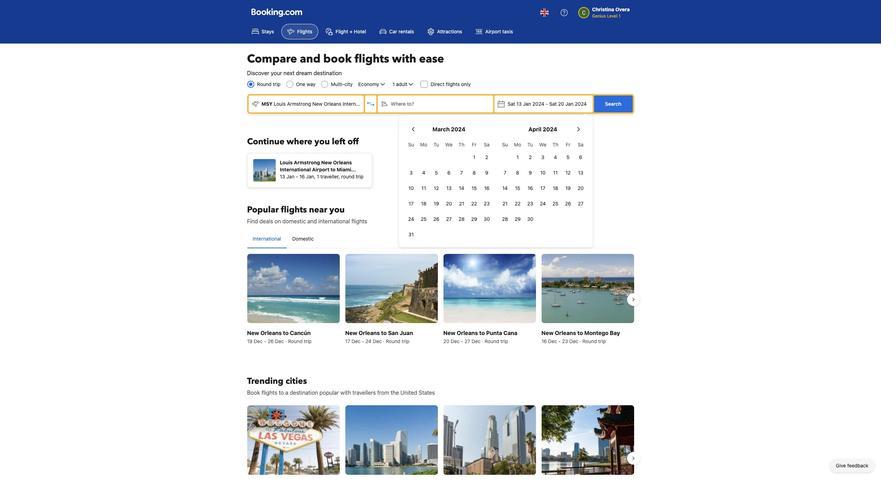 Task type: vqa. For each thing, say whether or not it's contained in the screenshot.


Task type: describe. For each thing, give the bounding box(es) containing it.
and inside compare and book flights with ease discover your next dream destination
[[300, 51, 321, 67]]

22 March 2024 checkbox
[[468, 197, 481, 211]]

fr for march 2024
[[472, 142, 477, 148]]

grid for march
[[405, 138, 493, 242]]

trip inside "new orleans to montego bay 16 dec - 23 dec · round trip"
[[598, 339, 606, 345]]

27 for '27' "option"
[[446, 216, 452, 222]]

to for new orleans to san juan
[[381, 330, 387, 337]]

rentals
[[399, 28, 414, 34]]

23 for the 23 'checkbox'
[[484, 201, 490, 207]]

0 vertical spatial armstrong
[[287, 101, 311, 107]]

15 for 15 april 2024 checkbox
[[515, 185, 520, 191]]

25 for 25 april 2024 option
[[553, 201, 559, 207]]

21 for "21" checkbox
[[459, 201, 464, 207]]

16 inside "new orleans to montego bay 16 dec - 23 dec · round trip"
[[542, 339, 547, 345]]

28 for 28 march 2024 checkbox
[[459, 216, 465, 222]]

5 April 2024 checkbox
[[562, 151, 574, 165]]

cancún
[[290, 330, 311, 337]]

level
[[607, 13, 618, 19]]

15 March 2024 checkbox
[[468, 182, 481, 196]]

msy louis armstrong new orleans international airport
[[262, 101, 388, 107]]

new for new orleans to san juan
[[345, 330, 357, 337]]

taxis
[[502, 28, 513, 34]]

sat 13 jan 2024 - sat 20 jan 2024 button
[[495, 96, 593, 113]]

orleans for new orleans to san juan
[[359, 330, 380, 337]]

flights left 'only'
[[446, 81, 460, 87]]

7 March 2024 checkbox
[[455, 166, 468, 180]]

new inside louis armstrong new orleans international airport to miami international airport
[[321, 160, 332, 166]]

cities
[[286, 376, 307, 388]]

orleans down multi-
[[324, 101, 341, 107]]

continue where you left off
[[247, 136, 359, 148]]

24 inside new orleans to san juan 17 dec - 24 dec · round trip
[[366, 339, 371, 345]]

0 vertical spatial louis
[[274, 101, 286, 107]]

20 April 2024 checkbox
[[574, 182, 587, 196]]

ease
[[419, 51, 444, 67]]

christina
[[592, 6, 614, 12]]

13 March 2024 checkbox
[[443, 182, 455, 196]]

0 vertical spatial you
[[315, 136, 330, 148]]

next
[[284, 70, 294, 76]]

30 for 30 option
[[484, 216, 490, 222]]

1 inside dropdown button
[[393, 81, 395, 87]]

13 jan - 16 jan, 1 traveller, round trip
[[280, 174, 364, 180]]

overa
[[616, 6, 630, 12]]

- inside 'new orleans to punta cana 20 dec - 27 dec · round trip'
[[461, 339, 463, 345]]

9 for '9' "checkbox"
[[485, 170, 488, 176]]

4 for "4" checkbox
[[422, 170, 425, 176]]

multi-
[[331, 81, 344, 87]]

round for new orleans to montego bay
[[582, 339, 597, 345]]

tu for april 2024
[[528, 142, 533, 148]]

8 for '8 march 2024' option
[[473, 170, 476, 176]]

12 April 2024 checkbox
[[562, 166, 574, 180]]

where to? button
[[378, 96, 493, 113]]

international button
[[247, 230, 287, 248]]

united
[[400, 390, 417, 397]]

flights link
[[281, 24, 318, 39]]

27 March 2024 checkbox
[[443, 212, 455, 227]]

2 sat from the left
[[549, 101, 557, 107]]

to?
[[407, 101, 414, 107]]

4 dec from the left
[[373, 339, 382, 345]]

7 April 2024 checkbox
[[499, 166, 511, 180]]

13 inside checkbox
[[578, 170, 583, 176]]

2024 right april
[[543, 126, 557, 133]]

1 adult
[[393, 81, 408, 87]]

search button
[[594, 96, 633, 113]]

th for march 2024
[[459, 142, 465, 148]]

30 April 2024 checkbox
[[524, 212, 537, 227]]

new orleans to cancún 19 dec - 26 dec · round trip
[[247, 330, 312, 345]]

27 for 27 option
[[578, 201, 584, 207]]

2 region from the top
[[241, 403, 640, 480]]

5 dec from the left
[[451, 339, 460, 345]]

24 March 2024 checkbox
[[405, 212, 418, 227]]

- inside new orleans to cancún 19 dec - 26 dec · round trip
[[264, 339, 266, 345]]

8 March 2024 checkbox
[[468, 166, 481, 180]]

search
[[605, 101, 621, 107]]

12 for 12 april 2024 option
[[566, 170, 571, 176]]

8 April 2024 checkbox
[[511, 166, 524, 180]]

mo for march
[[420, 142, 427, 148]]

14 April 2024 checkbox
[[499, 182, 511, 196]]

2 horizontal spatial jan
[[565, 101, 574, 107]]

3 April 2024 checkbox
[[537, 151, 549, 165]]

orleans for new orleans to montego bay
[[555, 330, 576, 337]]

5 for the 5 april 2024 option
[[567, 154, 570, 160]]

we for march
[[445, 142, 453, 148]]

april
[[529, 126, 542, 133]]

sa for march 2024
[[484, 142, 490, 148]]

deals
[[260, 218, 273, 225]]

montego
[[584, 330, 609, 337]]

5 for 5 checkbox
[[435, 170, 438, 176]]

book
[[247, 390, 260, 397]]

juan
[[400, 330, 413, 337]]

9 March 2024 checkbox
[[481, 166, 493, 180]]

sa for april 2024
[[578, 142, 584, 148]]

27 inside 'new orleans to punta cana 20 dec - 27 dec · round trip'
[[465, 339, 470, 345]]

states
[[419, 390, 435, 397]]

international left "traveller,"
[[280, 174, 311, 180]]

16 inside option
[[528, 185, 533, 191]]

flights up domestic on the left top of the page
[[281, 204, 307, 216]]

new for new orleans to punta cana
[[443, 330, 456, 337]]

from
[[377, 390, 389, 397]]

flight + hotel link
[[320, 24, 372, 39]]

with inside compare and book flights with ease discover your next dream destination
[[392, 51, 416, 67]]

17 March 2024 checkbox
[[405, 197, 418, 211]]

armstrong inside louis armstrong new orleans international airport to miami international airport
[[294, 160, 320, 166]]

29 April 2024 checkbox
[[511, 212, 524, 227]]

march 2024
[[433, 126, 466, 133]]

25 April 2024 checkbox
[[549, 197, 562, 211]]

where
[[287, 136, 312, 148]]

8 dec from the left
[[569, 339, 578, 345]]

flights inside compare and book flights with ease discover your next dream destination
[[355, 51, 389, 67]]

mo for april
[[514, 142, 521, 148]]

miami
[[337, 167, 351, 173]]

feedback
[[847, 463, 869, 469]]

punta
[[486, 330, 502, 337]]

2 dec from the left
[[275, 339, 284, 345]]

msy
[[262, 101, 273, 107]]

18 for 18 option at the top right of page
[[553, 185, 558, 191]]

economy
[[358, 81, 379, 87]]

april 2024
[[529, 126, 557, 133]]

13 inside checkbox
[[446, 185, 452, 191]]

give feedback button
[[830, 460, 874, 473]]

compare and book flights with ease discover your next dream destination
[[247, 51, 444, 76]]

new orleans to san juan 17 dec - 24 dec · round trip
[[345, 330, 413, 345]]

adult
[[396, 81, 408, 87]]

book
[[323, 51, 352, 67]]

· for new orleans to san juan
[[383, 339, 385, 345]]

find
[[247, 218, 258, 225]]

28 April 2024 checkbox
[[499, 212, 511, 227]]

direct
[[431, 81, 444, 87]]

20 inside 'new orleans to punta cana 20 dec - 27 dec · round trip'
[[443, 339, 449, 345]]

3 March 2024 checkbox
[[405, 166, 418, 180]]

0 horizontal spatial jan
[[286, 174, 295, 180]]

3 for the 3 april 2024 option
[[541, 154, 544, 160]]

2 April 2024 checkbox
[[524, 151, 537, 165]]

21 April 2024 checkbox
[[499, 197, 511, 211]]

louis inside louis armstrong new orleans international airport to miami international airport
[[280, 160, 293, 166]]

7 for 7 march 2024 option
[[460, 170, 463, 176]]

trip inside new orleans to san juan 17 dec - 24 dec · round trip
[[402, 339, 409, 345]]

round
[[341, 174, 355, 180]]

multi-city
[[331, 81, 353, 87]]

7 dec from the left
[[548, 339, 557, 345]]

destination inside trending cities book flights to a destination popular with travellers from the united states
[[290, 390, 318, 397]]

10 for 10 march 2024 option
[[409, 185, 414, 191]]

21 March 2024 checkbox
[[455, 197, 468, 211]]

trip right round on the left of the page
[[356, 174, 364, 180]]

trending cities book flights to a destination popular with travellers from the united states
[[247, 376, 435, 397]]

cana
[[504, 330, 517, 337]]

4 April 2024 checkbox
[[549, 151, 562, 165]]

14 March 2024 checkbox
[[455, 182, 468, 196]]

12 for 12 checkbox at top
[[434, 185, 439, 191]]

2024 left search
[[575, 101, 587, 107]]

1 adult button
[[392, 80, 415, 89]]

genius
[[592, 13, 606, 19]]

bay
[[610, 330, 620, 337]]

international inside international button
[[253, 236, 281, 242]]

trending
[[247, 376, 284, 388]]

popular flights near you find deals on domestic and international flights
[[247, 204, 367, 225]]

22 April 2024 checkbox
[[511, 197, 524, 211]]

new orleans to punta cana image
[[443, 254, 536, 324]]

trip down your
[[273, 81, 281, 87]]

17 inside new orleans to san juan 17 dec - 24 dec · round trip
[[345, 339, 350, 345]]

airport inside airport taxis link
[[485, 28, 501, 34]]

9 for 9 april 2024 checkbox
[[529, 170, 532, 176]]

car rentals
[[389, 28, 414, 34]]

1 April 2024 checkbox
[[511, 151, 524, 165]]

18 March 2024 checkbox
[[418, 197, 430, 211]]

11 for 11 checkbox
[[553, 170, 558, 176]]

orleans for new orleans to cancún
[[261, 330, 282, 337]]

airport taxis link
[[470, 24, 519, 39]]

6 April 2024 checkbox
[[574, 151, 587, 165]]

you inside popular flights near you find deals on domestic and international flights
[[329, 204, 345, 216]]

28 for 28 option
[[502, 216, 508, 222]]

13 inside popup button
[[517, 101, 522, 107]]

5 March 2024 checkbox
[[430, 166, 443, 180]]

flight + hotel
[[336, 28, 366, 34]]

new orleans to punta cana 20 dec - 27 dec · round trip
[[443, 330, 517, 345]]

to for new orleans to punta cana
[[479, 330, 485, 337]]

26 for 26 april 2024 checkbox
[[565, 201, 571, 207]]

hotel
[[354, 28, 366, 34]]

traveller,
[[320, 174, 340, 180]]

san
[[388, 330, 398, 337]]

domestic button
[[287, 230, 319, 248]]

sat 13 jan 2024 - sat 20 jan 2024
[[508, 101, 587, 107]]

15 for 15 march 2024 'option'
[[472, 185, 477, 191]]

3 for 3 option
[[410, 170, 413, 176]]

your
[[271, 70, 282, 76]]

march
[[433, 126, 450, 133]]

where
[[391, 101, 406, 107]]

orleans for new orleans to punta cana
[[457, 330, 478, 337]]

flights inside trending cities book flights to a destination popular with travellers from the united states
[[262, 390, 277, 397]]

car
[[389, 28, 397, 34]]

christina overa genius level 1
[[592, 6, 630, 19]]

on
[[275, 218, 281, 225]]

19 for 19 march 2024 checkbox
[[434, 201, 439, 207]]

los angeles, united states image
[[443, 406, 536, 475]]

airport taxis
[[485, 28, 513, 34]]

4 for 4 april 2024 checkbox
[[554, 154, 557, 160]]



Task type: locate. For each thing, give the bounding box(es) containing it.
15 right 14 april 2024 checkbox
[[515, 185, 520, 191]]

to inside new orleans to san juan 17 dec - 24 dec · round trip
[[381, 330, 387, 337]]

trip down 'juan'
[[402, 339, 409, 345]]

22 for 22 april 2024 checkbox
[[515, 201, 521, 207]]

louis right msy
[[274, 101, 286, 107]]

2 th from the left
[[553, 142, 559, 148]]

· inside 'new orleans to punta cana 20 dec - 27 dec · round trip'
[[482, 339, 483, 345]]

new orleans to cancún image
[[247, 254, 340, 324]]

19 for 19 april 2024 checkbox
[[566, 185, 571, 191]]

22 inside 22 march 2024 option
[[471, 201, 477, 207]]

26 inside new orleans to cancún 19 dec - 26 dec · round trip
[[268, 339, 274, 345]]

0 vertical spatial 12
[[566, 170, 571, 176]]

6 right 5 checkbox
[[447, 170, 451, 176]]

1 tu from the left
[[434, 142, 439, 148]]

with
[[392, 51, 416, 67], [340, 390, 351, 397]]

1 vertical spatial 6
[[447, 170, 451, 176]]

29 left '30' option
[[515, 216, 521, 222]]

1 horizontal spatial 29
[[515, 216, 521, 222]]

2 mo from the left
[[514, 142, 521, 148]]

26
[[565, 201, 571, 207], [433, 216, 439, 222], [268, 339, 274, 345]]

19
[[566, 185, 571, 191], [434, 201, 439, 207], [247, 339, 252, 345]]

0 horizontal spatial 7
[[460, 170, 463, 176]]

grid for april
[[499, 138, 587, 227]]

and inside popular flights near you find deals on domestic and international flights
[[307, 218, 317, 225]]

to for new orleans to cancún
[[283, 330, 289, 337]]

tu up 2 checkbox
[[528, 142, 533, 148]]

orleans inside new orleans to cancún 19 dec - 26 dec · round trip
[[261, 330, 282, 337]]

round down punta on the bottom right of the page
[[485, 339, 499, 345]]

1 horizontal spatial 3
[[541, 154, 544, 160]]

domestic
[[292, 236, 314, 242]]

1 vertical spatial 18
[[421, 201, 426, 207]]

round down cancún
[[288, 339, 303, 345]]

29 right 28 march 2024 checkbox
[[471, 216, 477, 222]]

2 sa from the left
[[578, 142, 584, 148]]

you
[[315, 136, 330, 148], [329, 204, 345, 216]]

2 grid from the left
[[499, 138, 587, 227]]

6 for 6 checkbox
[[579, 154, 582, 160]]

9 right 8 option
[[529, 170, 532, 176]]

1 horizontal spatial 24
[[408, 216, 414, 222]]

3
[[541, 154, 544, 160], [410, 170, 413, 176]]

8 right 7 option
[[516, 170, 519, 176]]

17
[[540, 185, 545, 191], [409, 201, 414, 207], [345, 339, 350, 345]]

2 30 from the left
[[527, 216, 533, 222]]

stays
[[262, 28, 274, 34]]

2 horizontal spatial 24
[[540, 201, 546, 207]]

left
[[332, 136, 346, 148]]

booking.com logo image
[[251, 8, 302, 17], [251, 8, 302, 17]]

1 horizontal spatial 28
[[502, 216, 508, 222]]

22 right "21" checkbox
[[471, 201, 477, 207]]

23 March 2024 checkbox
[[481, 197, 493, 211]]

tab list containing international
[[247, 230, 634, 249]]

15 April 2024 checkbox
[[511, 182, 524, 196]]

round inside 'new orleans to punta cana 20 dec - 27 dec · round trip'
[[485, 339, 499, 345]]

flights
[[297, 28, 312, 34]]

22 for 22 march 2024 option
[[471, 201, 477, 207]]

international
[[318, 218, 350, 225]]

23 for "23" 'checkbox'
[[527, 201, 533, 207]]

11 right "10" "checkbox"
[[553, 170, 558, 176]]

to left san
[[381, 330, 387, 337]]

1 vertical spatial 19
[[434, 201, 439, 207]]

2 vertical spatial 26
[[268, 339, 274, 345]]

with inside trending cities book flights to a destination popular with travellers from the united states
[[340, 390, 351, 397]]

· inside new orleans to san juan 17 dec - 24 dec · round trip
[[383, 339, 385, 345]]

14 for 14 april 2024 checkbox
[[502, 185, 508, 191]]

3 inside 3 option
[[410, 170, 413, 176]]

24 April 2024 checkbox
[[537, 197, 549, 211]]

0 horizontal spatial 25
[[421, 216, 427, 222]]

0 horizontal spatial 8
[[473, 170, 476, 176]]

orleans left san
[[359, 330, 380, 337]]

23 inside "new orleans to montego bay 16 dec - 23 dec · round trip"
[[562, 339, 568, 345]]

with right popular
[[340, 390, 351, 397]]

1 21 from the left
[[459, 201, 464, 207]]

tu down march
[[434, 142, 439, 148]]

1 grid from the left
[[405, 138, 493, 242]]

29 March 2024 checkbox
[[468, 212, 481, 227]]

destination up multi-
[[314, 70, 342, 76]]

28 March 2024 checkbox
[[455, 212, 468, 227]]

new inside 'new orleans to punta cana 20 dec - 27 dec · round trip'
[[443, 330, 456, 337]]

new orleans to montego bay 16 dec - 23 dec · round trip
[[542, 330, 620, 345]]

0 horizontal spatial 6
[[447, 170, 451, 176]]

new orleans to san juan image
[[345, 254, 438, 324]]

su for april
[[502, 142, 508, 148]]

28 right '27' "option"
[[459, 216, 465, 222]]

1 horizontal spatial 27
[[465, 339, 470, 345]]

flights up economy
[[355, 51, 389, 67]]

0 vertical spatial 4
[[554, 154, 557, 160]]

1 22 from the left
[[471, 201, 477, 207]]

we for april
[[539, 142, 547, 148]]

1 vertical spatial and
[[307, 218, 317, 225]]

fr for april 2024
[[566, 142, 570, 148]]

fr
[[472, 142, 477, 148], [566, 142, 570, 148]]

1 horizontal spatial 25
[[553, 201, 559, 207]]

0 horizontal spatial 24
[[366, 339, 371, 345]]

2 horizontal spatial 27
[[578, 201, 584, 207]]

1 horizontal spatial 15
[[515, 185, 520, 191]]

25 right 24 april 2024 option
[[553, 201, 559, 207]]

25 March 2024 checkbox
[[418, 212, 430, 227]]

18 right 17 checkbox
[[553, 185, 558, 191]]

1 horizontal spatial 17
[[409, 201, 414, 207]]

2 we from the left
[[539, 142, 547, 148]]

0 horizontal spatial 28
[[459, 216, 465, 222]]

17 for 17 march 2024 checkbox
[[409, 201, 414, 207]]

round inside "new orleans to montego bay 16 dec - 23 dec · round trip"
[[582, 339, 597, 345]]

car rentals link
[[373, 24, 420, 39]]

·
[[285, 339, 287, 345], [383, 339, 385, 345], [482, 339, 483, 345], [580, 339, 581, 345]]

flight
[[336, 28, 348, 34]]

sa up 2 checkbox
[[484, 142, 490, 148]]

11 right 10 march 2024 option
[[422, 185, 426, 191]]

16 March 2024 checkbox
[[481, 182, 493, 196]]

jan
[[523, 101, 531, 107], [565, 101, 574, 107], [286, 174, 295, 180]]

international down city
[[343, 101, 371, 107]]

24 for "24" checkbox
[[408, 216, 414, 222]]

10 for "10" "checkbox"
[[540, 170, 546, 176]]

1 horizontal spatial 14
[[502, 185, 508, 191]]

1 7 from the left
[[460, 170, 463, 176]]

9 inside "checkbox"
[[485, 170, 488, 176]]

1 vertical spatial destination
[[290, 390, 318, 397]]

to inside 'new orleans to punta cana 20 dec - 27 dec · round trip'
[[479, 330, 485, 337]]

to inside new orleans to cancún 19 dec - 26 dec · round trip
[[283, 330, 289, 337]]

trip down montego
[[598, 339, 606, 345]]

7 right 6 option
[[460, 170, 463, 176]]

4 right the 3 april 2024 option
[[554, 154, 557, 160]]

5 right 4 april 2024 checkbox
[[567, 154, 570, 160]]

0 vertical spatial and
[[300, 51, 321, 67]]

1 vertical spatial 12
[[434, 185, 439, 191]]

5 inside option
[[567, 154, 570, 160]]

international up jan,
[[280, 167, 311, 173]]

orleans inside "new orleans to montego bay 16 dec - 23 dec · round trip"
[[555, 330, 576, 337]]

3 · from the left
[[482, 339, 483, 345]]

mo
[[420, 142, 427, 148], [514, 142, 521, 148]]

to for new orleans to montego bay
[[578, 330, 583, 337]]

flights
[[355, 51, 389, 67], [446, 81, 460, 87], [281, 204, 307, 216], [352, 218, 367, 225], [262, 390, 277, 397]]

0 horizontal spatial 3
[[410, 170, 413, 176]]

and up dream
[[300, 51, 321, 67]]

+
[[350, 28, 353, 34]]

2 su from the left
[[502, 142, 508, 148]]

15 right 14 checkbox
[[472, 185, 477, 191]]

we down march 2024
[[445, 142, 453, 148]]

1 horizontal spatial 12
[[566, 170, 571, 176]]

· for new orleans to punta cana
[[482, 339, 483, 345]]

0 vertical spatial 18
[[553, 185, 558, 191]]

30 March 2024 checkbox
[[481, 212, 493, 227]]

20 March 2024 checkbox
[[443, 197, 455, 211]]

21 inside checkbox
[[459, 201, 464, 207]]

2 9 from the left
[[529, 170, 532, 176]]

2 22 from the left
[[515, 201, 521, 207]]

27 April 2024 checkbox
[[574, 197, 587, 211]]

10 inside option
[[409, 185, 414, 191]]

1 mo from the left
[[420, 142, 427, 148]]

the
[[391, 390, 399, 397]]

25 for 25 march 2024 checkbox
[[421, 216, 427, 222]]

6 March 2024 checkbox
[[443, 166, 455, 180]]

travellers
[[353, 390, 376, 397]]

16 April 2024 checkbox
[[524, 182, 537, 196]]

3 inside the 3 april 2024 option
[[541, 154, 544, 160]]

1 2 from the left
[[485, 154, 488, 160]]

louis
[[274, 101, 286, 107], [280, 160, 293, 166]]

popular
[[247, 204, 279, 216]]

31 March 2024 checkbox
[[405, 228, 418, 242]]

12 right 11 checkbox
[[566, 170, 571, 176]]

tu
[[434, 142, 439, 148], [528, 142, 533, 148]]

1 dec from the left
[[254, 339, 263, 345]]

0 horizontal spatial with
[[340, 390, 351, 397]]

1 29 from the left
[[471, 216, 477, 222]]

2 15 from the left
[[515, 185, 520, 191]]

12 left 13 march 2024 checkbox
[[434, 185, 439, 191]]

round inside new orleans to san juan 17 dec - 24 dec · round trip
[[386, 339, 400, 345]]

tu for march 2024
[[434, 142, 439, 148]]

direct flights only
[[431, 81, 471, 87]]

region containing new orleans to cancún
[[241, 252, 640, 348]]

4 inside checkbox
[[554, 154, 557, 160]]

1 horizontal spatial 26
[[433, 216, 439, 222]]

attractions
[[437, 28, 462, 34]]

· for new orleans to montego bay
[[580, 339, 581, 345]]

1 sat from the left
[[508, 101, 515, 107]]

1 sa from the left
[[484, 142, 490, 148]]

1 horizontal spatial 19
[[434, 201, 439, 207]]

1 horizontal spatial sat
[[549, 101, 557, 107]]

26 for 26 checkbox
[[433, 216, 439, 222]]

3 left "4" checkbox
[[410, 170, 413, 176]]

26 inside 26 checkbox
[[433, 216, 439, 222]]

6 inside option
[[447, 170, 451, 176]]

21
[[459, 201, 464, 207], [503, 201, 508, 207]]

continue
[[247, 136, 284, 148]]

to up "traveller,"
[[331, 167, 336, 173]]

0 vertical spatial 27
[[578, 201, 584, 207]]

1 inside 'christina overa genius level 1'
[[619, 13, 621, 19]]

13 April 2024 checkbox
[[574, 166, 587, 180]]

only
[[461, 81, 471, 87]]

flights down trending
[[262, 390, 277, 397]]

grid
[[405, 138, 493, 242], [499, 138, 587, 227]]

4
[[554, 154, 557, 160], [422, 170, 425, 176]]

round down san
[[386, 339, 400, 345]]

26 inside 26 april 2024 checkbox
[[565, 201, 571, 207]]

round for new orleans to punta cana
[[485, 339, 499, 345]]

trip down cancún
[[304, 339, 312, 345]]

orleans inside new orleans to san juan 17 dec - 24 dec · round trip
[[359, 330, 380, 337]]

2 March 2024 checkbox
[[481, 151, 493, 165]]

1 horizontal spatial tu
[[528, 142, 533, 148]]

louis down where
[[280, 160, 293, 166]]

0 vertical spatial destination
[[314, 70, 342, 76]]

0 horizontal spatial 9
[[485, 170, 488, 176]]

sa up 6 checkbox
[[578, 142, 584, 148]]

0 horizontal spatial 21
[[459, 201, 464, 207]]

with up 'adult'
[[392, 51, 416, 67]]

6 for 6 option
[[447, 170, 451, 176]]

0 vertical spatial 24
[[540, 201, 546, 207]]

to
[[331, 167, 336, 173], [283, 330, 289, 337], [381, 330, 387, 337], [479, 330, 485, 337], [578, 330, 583, 337], [279, 390, 284, 397]]

3 dec from the left
[[352, 339, 361, 345]]

17 inside 17 checkbox
[[540, 185, 545, 191]]

29 inside 29 option
[[515, 216, 521, 222]]

1 horizontal spatial 21
[[503, 201, 508, 207]]

3 right 2 checkbox
[[541, 154, 544, 160]]

10 inside "checkbox"
[[540, 170, 546, 176]]

12 inside checkbox
[[434, 185, 439, 191]]

0 vertical spatial with
[[392, 51, 416, 67]]

armstrong up jan,
[[294, 160, 320, 166]]

0 horizontal spatial mo
[[420, 142, 427, 148]]

2 7 from the left
[[504, 170, 506, 176]]

29 inside 29 option
[[471, 216, 477, 222]]

25 inside option
[[553, 201, 559, 207]]

orleans left montego
[[555, 330, 576, 337]]

you left left
[[315, 136, 330, 148]]

1 su from the left
[[408, 142, 414, 148]]

orleans left cancún
[[261, 330, 282, 337]]

near
[[309, 204, 327, 216]]

attractions link
[[421, 24, 468, 39]]

th
[[459, 142, 465, 148], [553, 142, 559, 148]]

jan,
[[306, 174, 316, 180]]

27 inside option
[[578, 201, 584, 207]]

trip inside 'new orleans to punta cana 20 dec - 27 dec · round trip'
[[501, 339, 508, 345]]

round trip
[[257, 81, 281, 87]]

1 region from the top
[[241, 252, 640, 348]]

19 March 2024 checkbox
[[430, 197, 443, 211]]

2 2 from the left
[[529, 154, 532, 160]]

26 April 2024 checkbox
[[562, 197, 574, 211]]

stays link
[[246, 24, 280, 39]]

1 horizontal spatial with
[[392, 51, 416, 67]]

to inside trending cities book flights to a destination popular with travellers from the united states
[[279, 390, 284, 397]]

6 inside checkbox
[[579, 154, 582, 160]]

1 vertical spatial 4
[[422, 170, 425, 176]]

28
[[459, 216, 465, 222], [502, 216, 508, 222]]

popular
[[320, 390, 339, 397]]

1 15 from the left
[[472, 185, 477, 191]]

new for new orleans to montego bay
[[542, 330, 554, 337]]

12 March 2024 checkbox
[[430, 182, 443, 196]]

0 horizontal spatial 29
[[471, 216, 477, 222]]

0 vertical spatial 19
[[566, 185, 571, 191]]

29 for 29 option
[[471, 216, 477, 222]]

trip down cana
[[501, 339, 508, 345]]

14
[[459, 185, 464, 191], [502, 185, 508, 191]]

2 fr from the left
[[566, 142, 570, 148]]

0 horizontal spatial 22
[[471, 201, 477, 207]]

mo up 1 april 2024 option
[[514, 142, 521, 148]]

2 29 from the left
[[515, 216, 521, 222]]

8
[[473, 170, 476, 176], [516, 170, 519, 176]]

1 28 from the left
[[459, 216, 465, 222]]

10 March 2024 checkbox
[[405, 182, 418, 196]]

1 horizontal spatial sa
[[578, 142, 584, 148]]

you up international
[[329, 204, 345, 216]]

new for new orleans to cancún
[[247, 330, 259, 337]]

to left punta on the bottom right of the page
[[479, 330, 485, 337]]

0 horizontal spatial 12
[[434, 185, 439, 191]]

tab list
[[247, 230, 634, 249]]

and down the near
[[307, 218, 317, 225]]

20 inside popup button
[[558, 101, 564, 107]]

destination inside compare and book flights with ease discover your next dream destination
[[314, 70, 342, 76]]

round down montego
[[582, 339, 597, 345]]

4 right 3 option
[[422, 170, 425, 176]]

las vegas, united states image
[[247, 406, 340, 475]]

domestic
[[282, 218, 306, 225]]

2 for april 2024
[[529, 154, 532, 160]]

18 April 2024 checkbox
[[549, 182, 562, 196]]

30
[[484, 216, 490, 222], [527, 216, 533, 222]]

9 right '8 march 2024' option
[[485, 170, 488, 176]]

1 vertical spatial 26
[[433, 216, 439, 222]]

1 th from the left
[[459, 142, 465, 148]]

1 9 from the left
[[485, 170, 488, 176]]

17 inside 17 march 2024 checkbox
[[409, 201, 414, 207]]

0 horizontal spatial th
[[459, 142, 465, 148]]

1 vertical spatial you
[[329, 204, 345, 216]]

24 inside checkbox
[[408, 216, 414, 222]]

1 March 2024 checkbox
[[468, 151, 481, 165]]

off
[[348, 136, 359, 148]]

- inside "new orleans to montego bay 16 dec - 23 dec · round trip"
[[559, 339, 561, 345]]

orleans inside 'new orleans to punta cana 20 dec - 27 dec · round trip'
[[457, 330, 478, 337]]

1 fr from the left
[[472, 142, 477, 148]]

0 horizontal spatial tu
[[434, 142, 439, 148]]

1 horizontal spatial mo
[[514, 142, 521, 148]]

19 April 2024 checkbox
[[562, 182, 574, 196]]

22 right 21 april 2024 option
[[515, 201, 521, 207]]

1 · from the left
[[285, 339, 287, 345]]

round for new orleans to san juan
[[386, 339, 400, 345]]

0 vertical spatial 17
[[540, 185, 545, 191]]

16 inside checkbox
[[484, 185, 490, 191]]

14 right 13 march 2024 checkbox
[[459, 185, 464, 191]]

1 14 from the left
[[459, 185, 464, 191]]

give feedback
[[836, 463, 869, 469]]

9
[[485, 170, 488, 176], [529, 170, 532, 176]]

discover
[[247, 70, 269, 76]]

round down discover
[[257, 81, 272, 87]]

new inside new orleans to san juan 17 dec - 24 dec · round trip
[[345, 330, 357, 337]]

28 inside checkbox
[[459, 216, 465, 222]]

0 horizontal spatial 26
[[268, 339, 274, 345]]

28 left 29 option
[[502, 216, 508, 222]]

24 inside option
[[540, 201, 546, 207]]

region
[[241, 252, 640, 348], [241, 403, 640, 480]]

11 inside checkbox
[[553, 170, 558, 176]]

4 inside checkbox
[[422, 170, 425, 176]]

2 right 1 april 2024 option
[[529, 154, 532, 160]]

21 left 22 march 2024 option
[[459, 201, 464, 207]]

30 for '30' option
[[527, 216, 533, 222]]

orleans inside louis armstrong new orleans international airport to miami international airport
[[333, 160, 352, 166]]

international down deals on the left of the page
[[253, 236, 281, 242]]

1 inside option
[[517, 154, 519, 160]]

21 for 21 april 2024 option
[[503, 201, 508, 207]]

26 March 2024 checkbox
[[430, 212, 443, 227]]

0 horizontal spatial sat
[[508, 101, 515, 107]]

0 horizontal spatial 10
[[409, 185, 414, 191]]

21 left 22 april 2024 checkbox
[[503, 201, 508, 207]]

2 right 1 checkbox
[[485, 154, 488, 160]]

armstrong down the one
[[287, 101, 311, 107]]

1 horizontal spatial 30
[[527, 216, 533, 222]]

11 April 2024 checkbox
[[549, 166, 562, 180]]

15 inside 'option'
[[472, 185, 477, 191]]

su up 7 option
[[502, 142, 508, 148]]

1 8 from the left
[[473, 170, 476, 176]]

1 vertical spatial 17
[[409, 201, 414, 207]]

1 vertical spatial 27
[[446, 216, 452, 222]]

fr up the 5 april 2024 option
[[566, 142, 570, 148]]

17 for 17 checkbox
[[540, 185, 545, 191]]

0 vertical spatial 3
[[541, 154, 544, 160]]

1 horizontal spatial grid
[[499, 138, 587, 227]]

to inside "new orleans to montego bay 16 dec - 23 dec · round trip"
[[578, 330, 583, 337]]

orleans left punta on the bottom right of the page
[[457, 330, 478, 337]]

1 vertical spatial 24
[[408, 216, 414, 222]]

0 horizontal spatial sa
[[484, 142, 490, 148]]

7 left 8 option
[[504, 170, 506, 176]]

mo up "4" checkbox
[[420, 142, 427, 148]]

1 horizontal spatial jan
[[523, 101, 531, 107]]

25 inside checkbox
[[421, 216, 427, 222]]

0 vertical spatial 10
[[540, 170, 546, 176]]

2 for march 2024
[[485, 154, 488, 160]]

0 horizontal spatial fr
[[472, 142, 477, 148]]

0 vertical spatial 11
[[553, 170, 558, 176]]

louis armstrong new orleans international airport to miami international airport
[[280, 160, 352, 180]]

2 horizontal spatial 26
[[565, 201, 571, 207]]

29 for 29 option
[[515, 216, 521, 222]]

su for march
[[408, 142, 414, 148]]

· inside "new orleans to montego bay 16 dec - 23 dec · round trip"
[[580, 339, 581, 345]]

2024
[[533, 101, 544, 107], [575, 101, 587, 107], [451, 126, 466, 133], [543, 126, 557, 133]]

miami, united states image
[[345, 406, 438, 475]]

24 for 24 april 2024 option
[[540, 201, 546, 207]]

0 vertical spatial 26
[[565, 201, 571, 207]]

1 horizontal spatial 8
[[516, 170, 519, 176]]

16
[[299, 174, 305, 180], [484, 185, 490, 191], [528, 185, 533, 191], [542, 339, 547, 345]]

2024 right march
[[451, 126, 466, 133]]

1 horizontal spatial 22
[[515, 201, 521, 207]]

24
[[540, 201, 546, 207], [408, 216, 414, 222], [366, 339, 371, 345]]

11 March 2024 checkbox
[[418, 182, 430, 196]]

give
[[836, 463, 846, 469]]

trip inside new orleans to cancún 19 dec - 26 dec · round trip
[[304, 339, 312, 345]]

14 left 15 april 2024 checkbox
[[502, 185, 508, 191]]

new orleans to montego bay image
[[542, 254, 634, 324]]

0 horizontal spatial 14
[[459, 185, 464, 191]]

- inside popup button
[[546, 101, 548, 107]]

orlando, united states image
[[542, 406, 634, 475]]

5 right "4" checkbox
[[435, 170, 438, 176]]

1 inside checkbox
[[473, 154, 475, 160]]

9 inside checkbox
[[529, 170, 532, 176]]

where to?
[[391, 101, 414, 107]]

4 March 2024 checkbox
[[418, 166, 430, 180]]

1 30 from the left
[[484, 216, 490, 222]]

1 horizontal spatial 23
[[527, 201, 533, 207]]

0 horizontal spatial grid
[[405, 138, 493, 242]]

8 right 7 march 2024 option
[[473, 170, 476, 176]]

-
[[546, 101, 548, 107], [296, 174, 298, 180], [264, 339, 266, 345], [362, 339, 364, 345], [461, 339, 463, 345], [559, 339, 561, 345]]

to left montego
[[578, 330, 583, 337]]

1 we from the left
[[445, 142, 453, 148]]

2 8 from the left
[[516, 170, 519, 176]]

0 horizontal spatial 17
[[345, 339, 350, 345]]

city
[[344, 81, 353, 87]]

th up 4 april 2024 checkbox
[[553, 142, 559, 148]]

1 vertical spatial 11
[[422, 185, 426, 191]]

6 right the 5 april 2024 option
[[579, 154, 582, 160]]

1 horizontal spatial fr
[[566, 142, 570, 148]]

15 inside checkbox
[[515, 185, 520, 191]]

27 inside "option"
[[446, 216, 452, 222]]

way
[[307, 81, 316, 87]]

20
[[558, 101, 564, 107], [578, 185, 584, 191], [446, 201, 452, 207], [443, 339, 449, 345]]

su up 3 option
[[408, 142, 414, 148]]

1 vertical spatial with
[[340, 390, 351, 397]]

0 vertical spatial 6
[[579, 154, 582, 160]]

round inside new orleans to cancún 19 dec - 26 dec · round trip
[[288, 339, 303, 345]]

orleans up "miami" at left
[[333, 160, 352, 166]]

1 vertical spatial 3
[[410, 170, 413, 176]]

2024 up april
[[533, 101, 544, 107]]

we up the 3 april 2024 option
[[539, 142, 547, 148]]

2 · from the left
[[383, 339, 385, 345]]

5
[[567, 154, 570, 160], [435, 170, 438, 176]]

0 horizontal spatial 11
[[422, 185, 426, 191]]

10 right 9 april 2024 checkbox
[[540, 170, 546, 176]]

12 inside option
[[566, 170, 571, 176]]

round
[[257, 81, 272, 87], [288, 339, 303, 345], [386, 339, 400, 345], [485, 339, 499, 345], [582, 339, 597, 345]]

1 horizontal spatial su
[[502, 142, 508, 148]]

destination down cities
[[290, 390, 318, 397]]

11 inside "checkbox"
[[422, 185, 426, 191]]

th for april 2024
[[553, 142, 559, 148]]

1 horizontal spatial 6
[[579, 154, 582, 160]]

0 horizontal spatial 30
[[484, 216, 490, 222]]

25 left 26 checkbox
[[421, 216, 427, 222]]

23 April 2024 checkbox
[[524, 197, 537, 211]]

18 for 18 option
[[421, 201, 426, 207]]

11 for 11 "checkbox"
[[422, 185, 426, 191]]

2 14 from the left
[[502, 185, 508, 191]]

21 inside option
[[503, 201, 508, 207]]

1 vertical spatial 10
[[409, 185, 414, 191]]

18 right 17 march 2024 checkbox
[[421, 201, 426, 207]]

new inside "new orleans to montego bay 16 dec - 23 dec · round trip"
[[542, 330, 554, 337]]

1 horizontal spatial 2
[[529, 154, 532, 160]]

0 horizontal spatial 4
[[422, 170, 425, 176]]

1 horizontal spatial th
[[553, 142, 559, 148]]

new inside new orleans to cancún 19 dec - 26 dec · round trip
[[247, 330, 259, 337]]

fr up 1 checkbox
[[472, 142, 477, 148]]

6 dec from the left
[[472, 339, 481, 345]]

2 tu from the left
[[528, 142, 533, 148]]

19 inside new orleans to cancún 19 dec - 26 dec · round trip
[[247, 339, 252, 345]]

1 horizontal spatial 7
[[504, 170, 506, 176]]

10
[[540, 170, 546, 176], [409, 185, 414, 191]]

31
[[409, 232, 414, 238]]

28 inside option
[[502, 216, 508, 222]]

0 horizontal spatial 2
[[485, 154, 488, 160]]

22 inside 22 april 2024 checkbox
[[515, 201, 521, 207]]

international
[[343, 101, 371, 107], [280, 167, 311, 173], [280, 174, 311, 180], [253, 236, 281, 242]]

to inside louis armstrong new orleans international airport to miami international airport
[[331, 167, 336, 173]]

flights right international
[[352, 218, 367, 225]]

to left a
[[279, 390, 284, 397]]

· inside new orleans to cancún 19 dec - 26 dec · round trip
[[285, 339, 287, 345]]

2 28 from the left
[[502, 216, 508, 222]]

9 April 2024 checkbox
[[524, 166, 537, 180]]

10 April 2024 checkbox
[[537, 166, 549, 180]]

8 for 8 option
[[516, 170, 519, 176]]

one
[[296, 81, 305, 87]]

7 for 7 option
[[504, 170, 506, 176]]

5 inside checkbox
[[435, 170, 438, 176]]

1 horizontal spatial we
[[539, 142, 547, 148]]

- inside new orleans to san juan 17 dec - 24 dec · round trip
[[362, 339, 364, 345]]

0 vertical spatial 5
[[567, 154, 570, 160]]

1 vertical spatial louis
[[280, 160, 293, 166]]

14 for 14 checkbox
[[459, 185, 464, 191]]

17 April 2024 checkbox
[[537, 182, 549, 196]]

4 · from the left
[[580, 339, 581, 345]]

compare
[[247, 51, 297, 67]]

th down march 2024
[[459, 142, 465, 148]]

0 horizontal spatial 27
[[446, 216, 452, 222]]

1 horizontal spatial 10
[[540, 170, 546, 176]]

2 21 from the left
[[503, 201, 508, 207]]

10 left 11 "checkbox"
[[409, 185, 414, 191]]

one way
[[296, 81, 316, 87]]

to left cancún
[[283, 330, 289, 337]]



